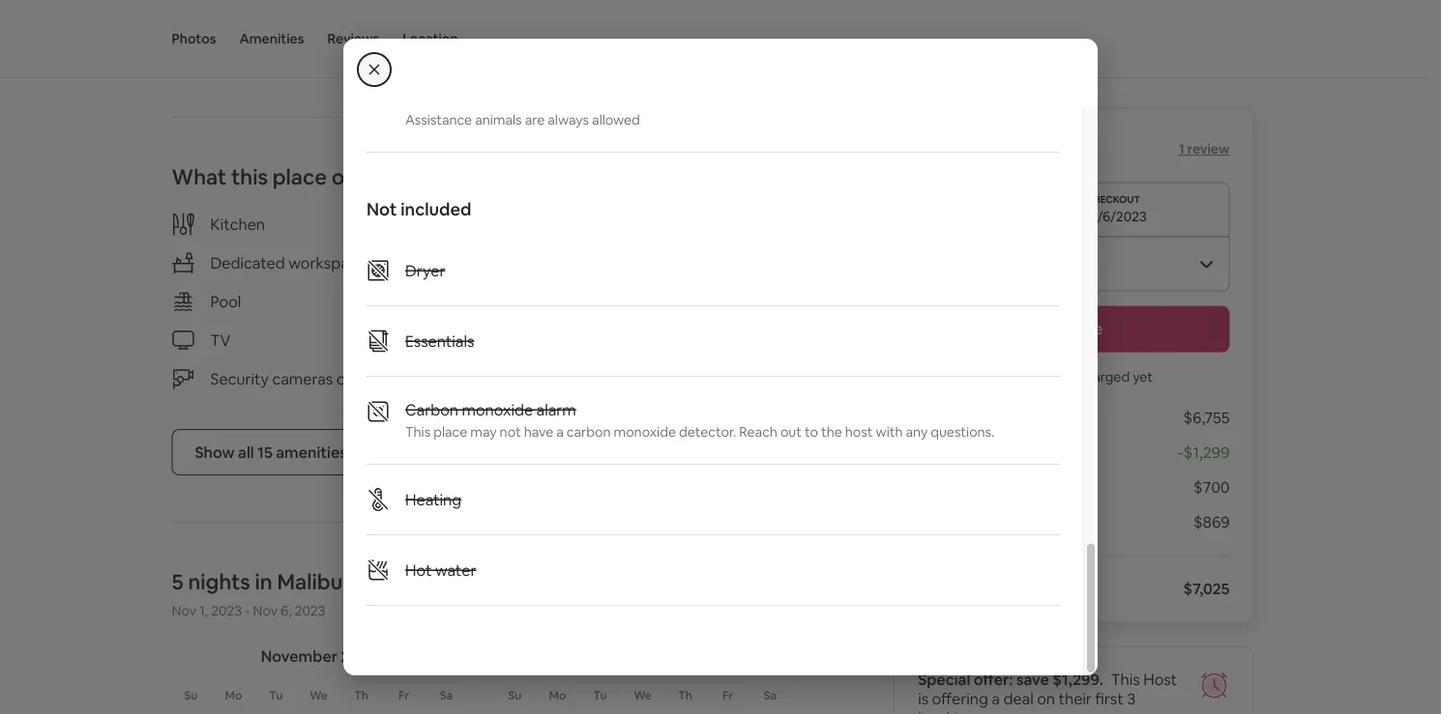 Task type: vqa. For each thing, say whether or not it's contained in the screenshot.
Guest inside the Guest requirements Up to 100 guests ages 5 and up can attend. Learn more
no



Task type: locate. For each thing, give the bounding box(es) containing it.
0 vertical spatial place
[[273, 163, 327, 190]]

nights up 1,
[[188, 568, 250, 596]]

on
[[336, 369, 355, 389], [1037, 690, 1055, 710]]

save
[[1017, 670, 1050, 690]]

pool
[[210, 292, 241, 311]]

2 mo from the left
[[549, 689, 566, 704]]

0 horizontal spatial 5
[[172, 568, 184, 596]]

$7,025
[[1184, 580, 1230, 599]]

0 horizontal spatial a
[[557, 424, 564, 441]]

1 horizontal spatial a
[[992, 690, 1000, 710]]

charged
[[1078, 368, 1130, 386]]

1 tu from the left
[[270, 689, 283, 704]]

11/6/2023
[[1086, 208, 1147, 225]]

1 vertical spatial alarm
[[536, 400, 576, 420]]

0 horizontal spatial sa
[[440, 689, 453, 704]]

monoxide right carbon
[[614, 424, 676, 441]]

monoxide up carbon
[[591, 369, 662, 389]]

0 horizontal spatial -
[[245, 603, 250, 620]]

1 horizontal spatial fr
[[723, 689, 733, 704]]

x
[[965, 408, 973, 428]]

alarm for carbon monoxide alarm
[[665, 369, 705, 389]]

carbon
[[567, 424, 611, 441]]

1 vertical spatial 5
[[172, 568, 184, 596]]

may
[[470, 424, 497, 441]]

nights right x on the bottom right of page
[[988, 408, 1032, 428]]

0 horizontal spatial we
[[310, 689, 328, 704]]

1 horizontal spatial alarm
[[665, 369, 705, 389]]

place
[[273, 163, 327, 190], [434, 424, 467, 441]]

place inside carbon monoxide alarm this place may not have a carbon monoxide detector. reach out to the host with any questions.
[[434, 424, 467, 441]]

1 horizontal spatial -
[[1178, 443, 1184, 463]]

2023 right the 6,
[[295, 603, 326, 620]]

a right have on the left bottom
[[557, 424, 564, 441]]

2 we from the left
[[634, 689, 652, 704]]

$1,351 $1,091 night
[[918, 133, 1086, 160]]

1 horizontal spatial sa
[[764, 689, 777, 704]]

assistance
[[405, 111, 472, 129]]

to
[[805, 424, 818, 441]]

carbon down property
[[405, 400, 459, 420]]

1 horizontal spatial nov
[[253, 603, 278, 620]]

- inside 5 nights in malibu nov 1, 2023 - nov 6, 2023
[[245, 603, 250, 620]]

0 vertical spatial $1,351
[[918, 133, 979, 160]]

0 horizontal spatial fr
[[399, 689, 409, 704]]

0 horizontal spatial on
[[336, 369, 355, 389]]

1 th from the left
[[354, 689, 368, 704]]

hot
[[405, 561, 432, 580]]

1 vertical spatial place
[[434, 424, 467, 441]]

allowed right always
[[592, 111, 640, 129]]

2 sa from the left
[[764, 689, 777, 704]]

allowed right pets
[[569, 292, 624, 311]]

dedicated workspace
[[210, 253, 366, 273]]

carbon inside carbon monoxide alarm this place may not have a carbon monoxide detector. reach out to the host with any questions.
[[405, 400, 459, 420]]

alarm up have on the left bottom
[[536, 400, 576, 420]]

$1,351 x 5 nights
[[918, 408, 1032, 428]]

0 horizontal spatial 2023
[[211, 603, 242, 620]]

night
[[1049, 138, 1086, 158]]

1 vertical spatial on
[[1037, 690, 1055, 710]]

1 vertical spatial monoxide
[[462, 400, 533, 420]]

alarm inside carbon monoxide alarm this place may not have a carbon monoxide detector. reach out to the host with any questions.
[[536, 400, 576, 420]]

calendar application
[[149, 626, 1441, 715]]

yet
[[1133, 368, 1153, 386]]

1 vertical spatial $1,351
[[918, 408, 961, 428]]

what this place offers
[[172, 163, 391, 190]]

pets allowed
[[534, 292, 624, 311]]

not included
[[367, 198, 472, 221]]

this
[[231, 163, 268, 190]]

0 horizontal spatial carbon
[[405, 400, 459, 420]]

1 horizontal spatial this
[[1111, 670, 1140, 690]]

1,
[[199, 603, 208, 620]]

5 inside 5 nights in malibu nov 1, 2023 - nov 6, 2023
[[172, 568, 184, 596]]

on inside this host is offering a deal on their first 3 bookings.
[[1037, 690, 1055, 710]]

0 vertical spatial allowed
[[592, 111, 640, 129]]

alarm
[[665, 369, 705, 389], [536, 400, 576, 420]]

this
[[405, 424, 431, 441], [1111, 670, 1140, 690]]

carbon
[[534, 369, 587, 389], [405, 400, 459, 420]]

1 horizontal spatial su
[[508, 689, 522, 704]]

0 vertical spatial nights
[[988, 408, 1032, 428]]

2 vertical spatial monoxide
[[614, 424, 676, 441]]

0 vertical spatial carbon
[[534, 369, 587, 389]]

nov left the 6,
[[253, 603, 278, 620]]

2023
[[211, 603, 242, 620], [295, 603, 326, 620], [341, 647, 377, 666]]

mo
[[225, 689, 242, 704], [549, 689, 566, 704]]

1 horizontal spatial we
[[634, 689, 652, 704]]

1 horizontal spatial place
[[434, 424, 467, 441]]

nov left 1,
[[172, 603, 196, 620]]

2 th from the left
[[678, 689, 692, 704]]

- down $6,755
[[1178, 443, 1184, 463]]

photos
[[172, 30, 216, 47]]

0 vertical spatial alarm
[[665, 369, 705, 389]]

carbon for carbon monoxide alarm this place may not have a carbon monoxide detector. reach out to the host with any questions.
[[405, 400, 459, 420]]

1 horizontal spatial carbon
[[534, 369, 587, 389]]

1 horizontal spatial tu
[[594, 689, 607, 704]]

reserve
[[1045, 319, 1103, 339]]

tu
[[270, 689, 283, 704], [594, 689, 607, 704]]

0 horizontal spatial nights
[[188, 568, 250, 596]]

alarm up carbon monoxide alarm this place may not have a carbon monoxide detector. reach out to the host with any questions.
[[665, 369, 705, 389]]

we
[[310, 689, 328, 704], [634, 689, 652, 704]]

monoxide
[[591, 369, 662, 389], [462, 400, 533, 420], [614, 424, 676, 441]]

0 horizontal spatial this
[[405, 424, 431, 441]]

1 horizontal spatial on
[[1037, 690, 1055, 710]]

$1,351 left $1,091
[[918, 133, 979, 160]]

carbon monoxide alarm
[[534, 369, 705, 389]]

6,
[[281, 603, 292, 620]]

with
[[876, 424, 903, 441]]

1 vertical spatial -
[[245, 603, 250, 620]]

kitchen
[[210, 214, 265, 234]]

fr
[[399, 689, 409, 704], [723, 689, 733, 704]]

1 $1,351 from the top
[[918, 133, 979, 160]]

place right 'this'
[[273, 163, 327, 190]]

carbon monoxide alarm this place may not have a carbon monoxide detector. reach out to the host with any questions.
[[405, 400, 995, 441]]

0 horizontal spatial th
[[354, 689, 368, 704]]

1 horizontal spatial nights
[[988, 408, 1032, 428]]

workspace
[[289, 253, 366, 273]]

included
[[401, 198, 472, 221]]

not
[[367, 198, 397, 221]]

1 we from the left
[[310, 689, 328, 704]]

0 horizontal spatial nov
[[172, 603, 196, 620]]

2023 inside calendar application
[[341, 647, 377, 666]]

$700
[[1194, 478, 1230, 498]]

on right deal
[[1037, 690, 1055, 710]]

1 horizontal spatial th
[[678, 689, 692, 704]]

carbon up have on the left bottom
[[534, 369, 587, 389]]

0 vertical spatial this
[[405, 424, 431, 441]]

heating
[[405, 490, 462, 510]]

place left may
[[434, 424, 467, 441]]

0 horizontal spatial tu
[[270, 689, 283, 704]]

- left the 6,
[[245, 603, 250, 620]]

allowed
[[592, 111, 640, 129], [569, 292, 624, 311]]

security
[[210, 369, 269, 389]]

2 su from the left
[[508, 689, 522, 704]]

a left deal
[[992, 690, 1000, 710]]

on right cameras
[[336, 369, 355, 389]]

are
[[525, 111, 545, 129]]

nights inside 5 nights in malibu nov 1, 2023 - nov 6, 2023
[[188, 568, 250, 596]]

1 vertical spatial carbon
[[405, 400, 459, 420]]

2023 right 1,
[[211, 603, 242, 620]]

1 fr from the left
[[399, 689, 409, 704]]

monoxide up not
[[462, 400, 533, 420]]

0 horizontal spatial alarm
[[536, 400, 576, 420]]

5 right x on the bottom right of page
[[976, 408, 984, 428]]

1 horizontal spatial 5
[[976, 408, 984, 428]]

2 horizontal spatial 2023
[[341, 647, 377, 666]]

$1,351 left x on the bottom right of page
[[918, 408, 961, 428]]

0 vertical spatial a
[[557, 424, 564, 441]]

5
[[976, 408, 984, 428], [172, 568, 184, 596]]

detector.
[[679, 424, 737, 441]]

alarm for carbon monoxide alarm this place may not have a carbon monoxide detector. reach out to the host with any questions.
[[536, 400, 576, 420]]

1 vertical spatial nights
[[188, 568, 250, 596]]

this down property
[[405, 424, 431, 441]]

nights
[[988, 408, 1032, 428], [188, 568, 250, 596]]

2023 right november
[[341, 647, 377, 666]]

1 vertical spatial a
[[992, 690, 1000, 710]]

a inside this host is offering a deal on their first 3 bookings.
[[992, 690, 1000, 710]]

is
[[918, 690, 929, 710]]

0 horizontal spatial mo
[[225, 689, 242, 704]]

2 fr from the left
[[723, 689, 733, 704]]

0 horizontal spatial place
[[273, 163, 327, 190]]

1 horizontal spatial mo
[[549, 689, 566, 704]]

what
[[172, 163, 227, 190]]

you
[[995, 368, 1018, 386]]

carbon for carbon monoxide alarm
[[534, 369, 587, 389]]

0 vertical spatial monoxide
[[591, 369, 662, 389]]

the
[[821, 424, 842, 441]]

5 left in
[[172, 568, 184, 596]]

1 vertical spatial this
[[1111, 670, 1140, 690]]

dedicated
[[210, 253, 285, 273]]

1 horizontal spatial 2023
[[295, 603, 326, 620]]

this inside carbon monoxide alarm this place may not have a carbon monoxide detector. reach out to the host with any questions.
[[405, 424, 431, 441]]

2 $1,351 from the top
[[918, 408, 961, 428]]

$1,351 for $1,091
[[918, 133, 979, 160]]

this left host
[[1111, 670, 1140, 690]]

0 horizontal spatial su
[[184, 689, 198, 704]]

su
[[184, 689, 198, 704], [508, 689, 522, 704]]

show all 15 amenities button
[[172, 429, 370, 476]]

a
[[557, 424, 564, 441], [992, 690, 1000, 710]]



Task type: describe. For each thing, give the bounding box(es) containing it.
0 vertical spatial on
[[336, 369, 355, 389]]

15
[[257, 443, 273, 462]]

-$1,299
[[1178, 443, 1230, 463]]

monoxide for carbon monoxide alarm
[[591, 369, 662, 389]]

you won't be charged yet
[[995, 368, 1153, 386]]

offer:
[[974, 670, 1013, 690]]

1 sa from the left
[[440, 689, 453, 704]]

$6,755
[[1184, 408, 1230, 428]]

this host is offering a deal on their first 3 bookings.
[[918, 670, 1178, 715]]

security cameras on property
[[210, 369, 421, 389]]

2 nov from the left
[[253, 603, 278, 620]]

special
[[918, 670, 971, 690]]

0 vertical spatial -
[[1178, 443, 1184, 463]]

first
[[1095, 690, 1124, 710]]

essentials
[[405, 331, 474, 351]]

malibu
[[277, 568, 343, 596]]

reviews button
[[327, 0, 379, 77]]

photos button
[[172, 0, 216, 77]]

water
[[435, 561, 476, 580]]

3
[[1127, 690, 1136, 710]]

tv
[[210, 330, 231, 350]]

location button
[[403, 0, 458, 77]]

property
[[358, 369, 421, 389]]

1 review button
[[1179, 140, 1230, 158]]

1 mo from the left
[[225, 689, 242, 704]]

reserve button
[[918, 306, 1230, 353]]

1 nov from the left
[[172, 603, 196, 620]]

$1,299
[[1184, 443, 1230, 463]]

$1,351 for x
[[918, 408, 961, 428]]

1 vertical spatial allowed
[[569, 292, 624, 311]]

11/6/2023 button
[[918, 182, 1230, 237]]

location
[[403, 30, 458, 47]]

this inside this host is offering a deal on their first 3 bookings.
[[1111, 670, 1140, 690]]

bookings.
[[918, 709, 987, 715]]

special offer: save $1,299.
[[918, 670, 1104, 690]]

monoxide for carbon monoxide alarm this place may not have a carbon monoxide detector. reach out to the host with any questions.
[[462, 400, 533, 420]]

in
[[255, 568, 273, 596]]

their
[[1059, 690, 1092, 710]]

$1,299.
[[1053, 670, 1104, 690]]

5 nights in malibu nov 1, 2023 - nov 6, 2023
[[172, 568, 343, 620]]

dryer
[[405, 261, 445, 281]]

allowed inside what this place offers dialog
[[592, 111, 640, 129]]

offers
[[332, 163, 391, 190]]

won't
[[1021, 368, 1056, 386]]

not
[[500, 424, 521, 441]]

deal
[[1004, 690, 1034, 710]]

$1,351 x 5 nights button
[[918, 408, 1032, 428]]

review
[[1188, 140, 1230, 158]]

amenities
[[239, 30, 304, 47]]

always
[[548, 111, 589, 129]]

host
[[845, 424, 873, 441]]

what this place offers dialog
[[343, 0, 1098, 676]]

amenities button
[[239, 0, 304, 77]]

any
[[906, 424, 928, 441]]

offering
[[932, 690, 989, 710]]

have
[[524, 424, 554, 441]]

cameras
[[272, 369, 333, 389]]

a inside carbon monoxide alarm this place may not have a carbon monoxide detector. reach out to the host with any questions.
[[557, 424, 564, 441]]

amenities
[[276, 443, 347, 462]]

reach
[[739, 424, 778, 441]]

host
[[1144, 670, 1178, 690]]

assistance animals are always allowed
[[405, 111, 640, 129]]

2 tu from the left
[[594, 689, 607, 704]]

out
[[781, 424, 802, 441]]

1 su from the left
[[184, 689, 198, 704]]

show
[[195, 443, 235, 462]]

show all 15 amenities
[[195, 443, 347, 462]]

$1,091
[[983, 133, 1045, 160]]

1 review
[[1179, 140, 1230, 158]]

$869
[[1194, 513, 1230, 533]]

1
[[1179, 140, 1185, 158]]

reviews
[[327, 30, 379, 47]]

0 vertical spatial 5
[[976, 408, 984, 428]]

all
[[238, 443, 254, 462]]

pets
[[534, 292, 565, 311]]

animals
[[475, 111, 522, 129]]

november
[[261, 647, 338, 666]]

november 2023
[[261, 647, 377, 666]]

be
[[1059, 368, 1075, 386]]



